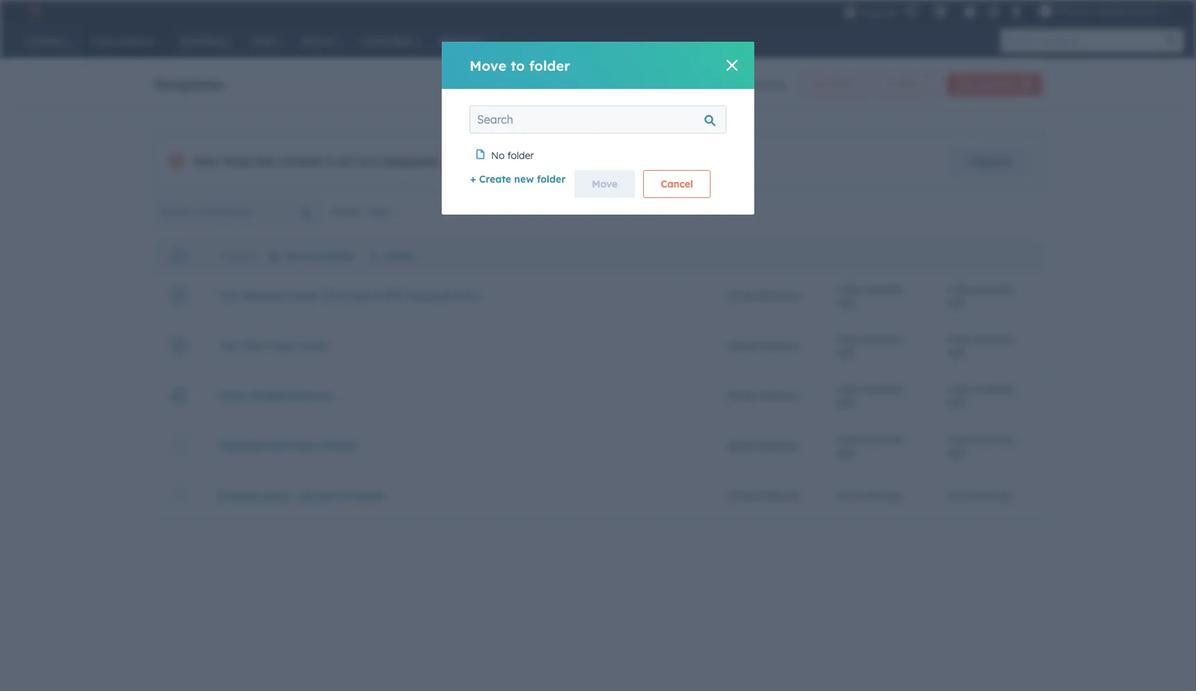 Task type: vqa. For each thing, say whether or not it's contained in the screenshot.
"Notifications: 1 unseen" 'image'
no



Task type: locate. For each thing, give the bounding box(es) containing it.
move to folder
[[470, 57, 570, 74], [285, 250, 355, 263]]

helpful
[[250, 389, 285, 402]]

1 vertical spatial move to folder
[[285, 250, 355, 263]]

1 horizontal spatial 3 minutes ago
[[948, 489, 1013, 502]]

your
[[193, 154, 219, 168]]

4 james from the top
[[725, 439, 756, 452]]

3 minutes ago
[[837, 489, 902, 502], [948, 489, 1013, 502]]

1 vertical spatial search search field
[[154, 198, 322, 226]]

more
[[486, 154, 510, 167]]

5
[[721, 78, 726, 91], [741, 78, 747, 91], [325, 154, 332, 168], [372, 154, 379, 168]]

0 horizontal spatial 3
[[219, 251, 224, 262]]

0 horizontal spatial upgrade
[[859, 7, 897, 18]]

2 horizontal spatial 3
[[948, 489, 953, 502]]

1 horizontal spatial of
[[729, 78, 738, 91]]

james peterson for email
[[725, 339, 799, 352]]

new right 5 of 5 created
[[813, 79, 831, 90]]

0 vertical spatial move
[[470, 57, 506, 74]]

ago
[[837, 296, 855, 308], [948, 296, 966, 308], [837, 346, 855, 358], [948, 346, 966, 358], [837, 396, 855, 408], [948, 396, 966, 408], [837, 446, 855, 458], [948, 446, 966, 458], [884, 489, 902, 502], [995, 489, 1013, 502]]

3 james from the top
[[725, 389, 756, 402]]

peterson
[[759, 289, 799, 302], [759, 339, 799, 352], [759, 389, 799, 402], [759, 439, 799, 452], [759, 489, 799, 502]]

1 peterson from the top
[[759, 289, 799, 302]]

has
[[255, 154, 275, 168]]

crm
[[583, 154, 604, 167]]

created inside templates banner
[[749, 78, 784, 91]]

new for new folder
[[813, 79, 831, 90]]

"next
[[240, 339, 268, 352]]

move to folder dialog
[[442, 42, 754, 215]]

of right out
[[357, 154, 369, 168]]

peterson for email
[[759, 339, 799, 352]]

the left "next
[[219, 339, 237, 352]]

2 new from the left
[[958, 79, 976, 90]]

the for the "breakup email" that gets a 33% response rate
[[219, 289, 237, 302]]

calling icon image
[[905, 6, 918, 18]]

0 horizontal spatial move
[[285, 250, 311, 263]]

0 vertical spatial move to folder
[[470, 57, 570, 74]]

Search HubSpot search field
[[1001, 29, 1171, 53]]

peterson for content
[[759, 439, 799, 452]]

response
[[406, 289, 452, 302]]

seconds
[[864, 283, 902, 296], [976, 283, 1013, 296], [864, 333, 902, 346], [976, 333, 1013, 346], [864, 383, 902, 396], [976, 383, 1013, 396], [864, 433, 902, 446], [976, 433, 1013, 446]]

template
[[340, 489, 385, 502]]

1 horizontal spatial new
[[958, 79, 976, 90]]

with
[[561, 154, 580, 167]]

1 horizontal spatial move to folder
[[470, 57, 570, 74]]

4 peterson from the top
[[759, 439, 799, 452]]

out
[[335, 154, 354, 168]]

2 james from the top
[[725, 339, 756, 352]]

a few seconds ago
[[837, 283, 902, 308], [948, 283, 1013, 308], [837, 333, 902, 358], [948, 333, 1013, 358], [837, 383, 902, 408], [948, 383, 1013, 408], [837, 433, 902, 458], [948, 433, 1013, 458]]

content
[[318, 439, 356, 452]]

lead
[[264, 439, 288, 452]]

selected
[[226, 251, 258, 262]]

1 vertical spatial to
[[314, 250, 323, 263]]

new
[[813, 79, 831, 90], [958, 79, 976, 90]]

help button
[[958, 0, 982, 22]]

1 horizontal spatial search search field
[[470, 106, 727, 133]]

0 vertical spatial to
[[511, 57, 525, 74]]

folder
[[529, 57, 570, 74], [833, 79, 856, 90], [507, 149, 534, 162], [537, 173, 566, 185], [326, 250, 355, 263]]

1 horizontal spatial move
[[470, 57, 506, 74]]

5 james from the top
[[725, 489, 756, 502]]

james
[[725, 289, 756, 302], [725, 339, 756, 352], [725, 389, 756, 402], [725, 439, 756, 452], [725, 489, 756, 502]]

cancel button
[[643, 170, 710, 198]]

search image
[[1167, 36, 1177, 46]]

1 horizontal spatial created
[[749, 78, 784, 91]]

Search search field
[[470, 106, 727, 133], [154, 198, 322, 226]]

0 vertical spatial of
[[729, 78, 738, 91]]

2 horizontal spatial move
[[592, 178, 618, 190]]

created for has
[[279, 154, 321, 168]]

2 the from the top
[[219, 339, 237, 352]]

created
[[749, 78, 784, 91], [279, 154, 321, 168]]

new folder button
[[801, 74, 867, 96]]

of inside templates banner
[[729, 78, 738, 91]]

the left "breakup
[[219, 289, 237, 302]]

breakup
[[219, 489, 260, 502]]

0 vertical spatial the
[[219, 289, 237, 302]]

1 horizontal spatial upgrade
[[969, 155, 1011, 167]]

1 the from the top
[[219, 289, 237, 302]]

few
[[845, 283, 862, 296], [956, 283, 973, 296], [845, 333, 862, 346], [956, 333, 973, 346], [845, 383, 862, 396], [956, 383, 973, 396], [845, 433, 862, 446], [956, 433, 973, 446]]

5 of 5 created
[[721, 78, 784, 91]]

3 james peterson from the top
[[725, 389, 799, 402]]

the
[[219, 289, 237, 302], [219, 339, 237, 352]]

james peterson for that
[[725, 289, 799, 302]]

move
[[470, 57, 506, 74], [592, 178, 618, 190], [285, 250, 311, 263]]

to inside dialog
[[511, 57, 525, 74]]

notifications image
[[1010, 6, 1022, 19]]

settings image
[[987, 6, 999, 18]]

inbound lead from content
[[219, 439, 356, 452]]

provation design studio
[[1054, 6, 1157, 17]]

search button
[[1160, 29, 1184, 53]]

settings link
[[984, 4, 1002, 18]]

james peterson for sample
[[725, 489, 799, 502]]

"breakup
[[240, 289, 286, 302]]

upgrade
[[859, 7, 897, 18], [969, 155, 1011, 167]]

0 horizontal spatial 3 minutes ago
[[837, 489, 902, 502]]

analyze
[[888, 79, 918, 90]]

1 vertical spatial move
[[592, 178, 618, 190]]

new left template at top
[[958, 79, 976, 90]]

3
[[219, 251, 224, 262], [837, 489, 842, 502], [948, 489, 953, 502]]

design
[[1098, 6, 1127, 17]]

close image
[[727, 60, 738, 71]]

any
[[369, 206, 388, 218]]

1 james from the top
[[725, 289, 756, 302]]

created right has
[[279, 154, 321, 168]]

5 peterson from the top
[[759, 489, 799, 502]]

1 vertical spatial the
[[219, 339, 237, 352]]

templates banner
[[154, 69, 1043, 96]]

4 james peterson from the top
[[725, 439, 799, 452]]

the "breakup email" that gets a 33% response rate link
[[219, 289, 478, 302]]

search search field up no folder button
[[470, 106, 727, 133]]

new for new template
[[958, 79, 976, 90]]

peterson for that
[[759, 289, 799, 302]]

your team has created 5 out of 5 templates.
[[193, 154, 441, 168]]

0 horizontal spatial of
[[357, 154, 369, 168]]

no
[[491, 149, 505, 162]]

+ create new folder button
[[470, 173, 566, 185]]

1 horizontal spatial minutes
[[956, 489, 992, 502]]

0 horizontal spatial created
[[279, 154, 321, 168]]

1 horizontal spatial to
[[511, 57, 525, 74]]

resource
[[288, 389, 333, 402]]

new
[[514, 173, 534, 185]]

0 horizontal spatial move to folder
[[285, 250, 355, 263]]

move inside button
[[592, 178, 618, 190]]

2 james peterson from the top
[[725, 339, 799, 352]]

1 minutes from the left
[[844, 489, 881, 502]]

delete
[[384, 250, 415, 263]]

unlock
[[452, 154, 484, 167]]

a
[[837, 283, 843, 296], [948, 283, 954, 296], [374, 289, 380, 302], [837, 333, 843, 346], [948, 333, 954, 346], [837, 383, 843, 396], [948, 383, 954, 396], [837, 433, 843, 446], [948, 433, 954, 446]]

1 new from the left
[[813, 79, 831, 90]]

0 horizontal spatial minutes
[[844, 489, 881, 502]]

marketplaces image
[[934, 6, 947, 19]]

cancel
[[661, 178, 693, 190]]

1 james peterson from the top
[[725, 289, 799, 302]]

5 james peterson from the top
[[725, 489, 799, 502]]

minutes
[[844, 489, 881, 502], [956, 489, 992, 502]]

templates
[[154, 75, 224, 93]]

email
[[263, 489, 290, 502]]

of
[[729, 78, 738, 91], [357, 154, 369, 168]]

2 3 minutes ago from the left
[[948, 489, 1013, 502]]

move to folder button
[[269, 250, 355, 263]]

2 peterson from the top
[[759, 339, 799, 352]]

help image
[[963, 6, 976, 19]]

search search field up 3 selected at the left top
[[154, 198, 322, 226]]

of down close image
[[729, 78, 738, 91]]

that
[[323, 289, 346, 302]]

created left new folder button
[[749, 78, 784, 91]]

templates
[[513, 154, 558, 167]]

menu
[[843, 0, 1179, 22]]

0 vertical spatial created
[[749, 78, 784, 91]]

1 vertical spatial created
[[279, 154, 321, 168]]

0 horizontal spatial new
[[813, 79, 831, 90]]

1 vertical spatial of
[[357, 154, 369, 168]]

template
[[978, 79, 1013, 90]]

0 vertical spatial search search field
[[470, 106, 727, 133]]

to
[[511, 57, 525, 74], [314, 250, 323, 263]]



Task type: describe. For each thing, give the bounding box(es) containing it.
created for 5
[[749, 78, 784, 91]]

inbound lead from content link
[[219, 439, 356, 452]]

1 horizontal spatial 3
[[837, 489, 842, 502]]

2 minutes from the left
[[956, 489, 992, 502]]

breakup email - sample template
[[219, 489, 385, 502]]

0 horizontal spatial search search field
[[154, 198, 322, 226]]

folder inside templates banner
[[833, 79, 856, 90]]

james for sample
[[725, 489, 756, 502]]

provation design studio button
[[1031, 0, 1178, 22]]

no folder
[[491, 149, 534, 162]]

hubspot link
[[17, 3, 52, 19]]

no folder button
[[470, 142, 727, 169]]

the "next step" email
[[219, 339, 328, 352]]

james for email
[[725, 339, 756, 352]]

new folder
[[813, 79, 856, 90]]

gets
[[349, 289, 371, 302]]

move button
[[575, 170, 635, 198]]

from
[[291, 439, 315, 452]]

2 vertical spatial move
[[285, 250, 311, 263]]

menu containing provation design studio
[[843, 0, 1179, 22]]

-
[[293, 489, 297, 502]]

email"
[[289, 289, 320, 302]]

marketplaces button
[[926, 0, 955, 22]]

create
[[479, 173, 511, 185]]

the "next step" email link
[[219, 339, 328, 352]]

calling icon button
[[900, 2, 923, 20]]

sample
[[300, 489, 337, 502]]

3 peterson from the top
[[759, 389, 799, 402]]

peterson for sample
[[759, 489, 799, 502]]

share
[[219, 389, 247, 402]]

0 horizontal spatial to
[[314, 250, 323, 263]]

3 selected
[[219, 251, 258, 262]]

share helpful resource link
[[219, 389, 333, 402]]

james for content
[[725, 439, 756, 452]]

starter.
[[633, 154, 666, 167]]

step"
[[271, 339, 297, 352]]

studio
[[1130, 6, 1157, 17]]

email
[[300, 339, 328, 352]]

33%
[[383, 289, 403, 302]]

share helpful resource
[[219, 389, 333, 402]]

breakup email - sample template link
[[219, 489, 385, 502]]

any button
[[368, 198, 406, 226]]

team
[[223, 154, 252, 168]]

inbound
[[219, 439, 261, 452]]

james peterson for content
[[725, 439, 799, 452]]

provation
[[1054, 6, 1095, 17]]

analyze button
[[876, 74, 938, 96]]

0 vertical spatial upgrade
[[859, 7, 897, 18]]

upgrade image
[[844, 6, 856, 18]]

the for the "next step" email
[[219, 339, 237, 352]]

1 3 minutes ago from the left
[[837, 489, 902, 502]]

delete button
[[369, 250, 415, 263]]

new template
[[958, 79, 1013, 90]]

+ create new folder
[[470, 173, 566, 185]]

owner:
[[331, 206, 363, 218]]

james peterson image
[[1039, 5, 1052, 17]]

the "breakup email" that gets a 33% response rate
[[219, 289, 478, 302]]

notifications button
[[1004, 0, 1028, 22]]

suite
[[607, 154, 630, 167]]

+
[[470, 173, 476, 185]]

rate
[[455, 289, 478, 302]]

upgrade link
[[951, 147, 1028, 175]]

hubspot image
[[25, 3, 42, 19]]

new template button
[[946, 74, 1043, 96]]

search search field inside move to folder dialog
[[470, 106, 727, 133]]

unlock more templates with crm suite starter.
[[452, 154, 666, 167]]

1 vertical spatial upgrade
[[969, 155, 1011, 167]]

templates.
[[382, 154, 441, 168]]

james for that
[[725, 289, 756, 302]]

move to folder inside dialog
[[470, 57, 570, 74]]



